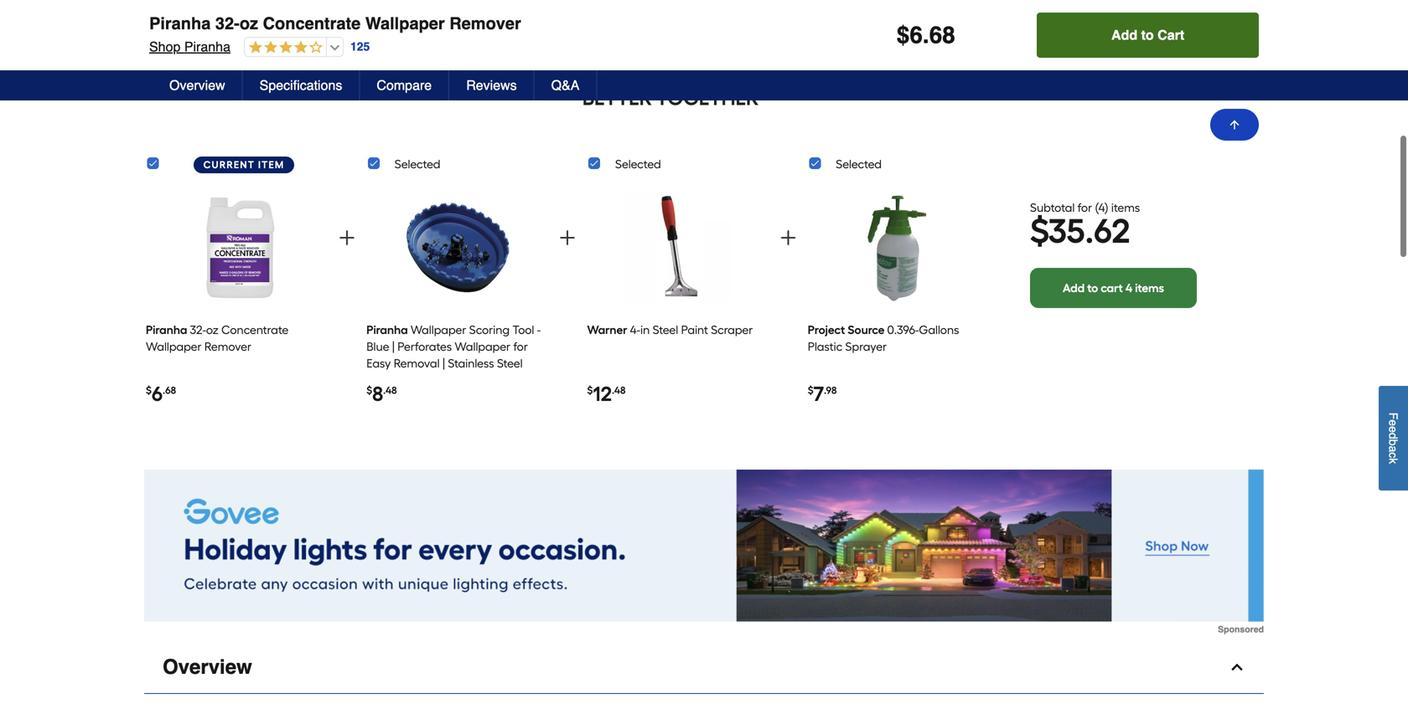 Task type: describe. For each thing, give the bounding box(es) containing it.
scrubbing
[[455, 373, 510, 388]]

1 vertical spatial 3.8 stars image
[[245, 40, 323, 56]]

scraper
[[711, 323, 753, 337]]

for inside wallpaper scoring tool - blue | perforates wallpaper for easy removal | stainless steel blades | circular scrubbing motion
[[513, 340, 528, 354]]

circular
[[410, 373, 452, 388]]

4 for add to cart 4 items
[[1126, 281, 1133, 295]]

selected for 12
[[615, 157, 661, 171]]

32-oz concentrate wallpaper remover
[[146, 323, 289, 354]]

0 vertical spatial 3.8 stars image
[[240, 23, 318, 38]]

compare button
[[360, 70, 449, 101]]

add to cart button
[[1037, 13, 1259, 58]]

gallons
[[919, 323, 959, 337]]

item
[[258, 159, 285, 171]]

plus image
[[558, 228, 578, 248]]

35
[[1049, 211, 1085, 251]]

project source
[[808, 323, 885, 337]]

removal
[[394, 357, 440, 371]]

0.396-
[[887, 323, 919, 337]]

subtotal for ( 4 ) items $ 35 .62
[[1030, 201, 1140, 251]]

concentrate inside 32-oz concentrate wallpaper remover
[[221, 323, 289, 337]]

$ for $ 12 .48
[[587, 385, 593, 397]]

add to cart 4 items
[[1063, 281, 1164, 295]]

sprayer
[[845, 340, 887, 354]]

)
[[1105, 201, 1109, 215]]

compare
[[377, 78, 432, 93]]

current item
[[203, 159, 285, 171]]

better together
[[583, 86, 759, 110]]

125 for the bottommost 3.8 stars image
[[350, 40, 370, 53]]

remover inside 32-oz concentrate wallpaper remover
[[204, 340, 251, 354]]

.48 for 8
[[383, 385, 397, 397]]

project
[[808, 323, 845, 337]]

2 e from the top
[[1387, 427, 1400, 433]]

in
[[641, 323, 650, 337]]

4 for subtotal for ( 4 ) items $ 35 .62
[[1099, 201, 1105, 215]]

4-
[[630, 323, 641, 337]]

wallpaper up perforates at the left
[[411, 323, 466, 337]]

blue
[[367, 340, 389, 354]]

wallpaper inside 32-oz concentrate wallpaper remover
[[146, 340, 202, 354]]

1 e from the top
[[1387, 420, 1400, 427]]

c
[[1387, 453, 1400, 459]]

$ inside subtotal for ( 4 ) items $ 35 .62
[[1030, 211, 1049, 251]]

project source 0.396-gallons plastic sprayer image
[[844, 187, 953, 309]]

add to cart 4 items link
[[1030, 268, 1197, 308]]

items inside subtotal for ( 4 ) items $ 35 .62
[[1111, 201, 1140, 215]]

plus image for 12
[[778, 228, 798, 248]]

piranha 32-oz concentrate wallpaper remover image
[[182, 187, 291, 309]]

2 vertical spatial |
[[405, 373, 407, 388]]

cart
[[1101, 281, 1123, 295]]

b
[[1387, 440, 1400, 446]]

arrow up image
[[1228, 118, 1241, 132]]

subtotal
[[1030, 201, 1075, 215]]

selected for 8
[[395, 157, 440, 171]]

shop for the bottommost 3.8 stars image
[[149, 39, 181, 54]]

steel inside wallpaper scoring tool - blue | perforates wallpaper for easy removal | stainless steel blades | circular scrubbing motion
[[497, 357, 523, 371]]

steel inside 12 list item
[[653, 323, 678, 337]]

.
[[923, 22, 929, 49]]

q&a
[[551, 78, 580, 93]]

specifications
[[260, 78, 342, 93]]

add for add to cart 4 items
[[1063, 281, 1085, 295]]

perforates
[[398, 340, 452, 354]]

source
[[848, 323, 885, 337]]

f e e d b a c k
[[1387, 413, 1400, 465]]

0 vertical spatial remover
[[450, 14, 521, 33]]

12 list item
[[587, 181, 769, 430]]

f
[[1387, 413, 1400, 420]]

0 vertical spatial |
[[392, 340, 395, 354]]

cart
[[1158, 27, 1185, 43]]

$ 8 .48
[[367, 382, 397, 407]]

32- inside 32-oz concentrate wallpaper remover
[[190, 323, 206, 337]]

1 vertical spatial overview
[[163, 656, 252, 679]]

$ 6 . 68
[[897, 22, 955, 49]]

easy
[[367, 357, 391, 371]]

$ 6 .68
[[146, 382, 176, 407]]

$ for $ 6 . 68
[[897, 22, 910, 49]]

plus image for 6
[[337, 228, 357, 248]]

$ for $ 7 .98
[[808, 385, 814, 397]]

tool
[[513, 323, 534, 337]]

0.396-gallons plastic sprayer
[[808, 323, 959, 354]]



Task type: vqa. For each thing, say whether or not it's contained in the screenshot.
color button on the bottom of page
no



Task type: locate. For each thing, give the bounding box(es) containing it.
selected
[[395, 157, 440, 171], [615, 157, 661, 171], [836, 157, 882, 171]]

6 for .
[[910, 22, 923, 49]]

0 horizontal spatial plus image
[[337, 228, 357, 248]]

motion
[[367, 390, 404, 404]]

1 vertical spatial remover
[[204, 340, 251, 354]]

.48 down warner in the left of the page
[[612, 385, 626, 397]]

$ for $ 6 .68
[[146, 385, 152, 397]]

2 horizontal spatial |
[[443, 357, 445, 371]]

7 list item
[[808, 181, 989, 430]]

1 vertical spatial items
[[1135, 281, 1164, 295]]

better together heading
[[144, 85, 1197, 111]]

1 vertical spatial overview button
[[144, 642, 1264, 695]]

shop for topmost 3.8 stars image
[[144, 22, 176, 38]]

0 vertical spatial items
[[1111, 201, 1140, 215]]

1 horizontal spatial plus image
[[778, 228, 798, 248]]

1 vertical spatial 125
[[350, 40, 370, 53]]

add for add to cart
[[1112, 27, 1138, 43]]

$
[[897, 22, 910, 49], [1030, 211, 1049, 251], [146, 385, 152, 397], [367, 385, 372, 397], [587, 385, 593, 397], [808, 385, 814, 397]]

3 selected from the left
[[836, 157, 882, 171]]

0 vertical spatial shop piranha
[[144, 22, 225, 38]]

add
[[1112, 27, 1138, 43], [1063, 281, 1085, 295]]

item number 4 3 1 5 9 and model number 2 0 6 0 0 1 element
[[144, 0, 1264, 16]]

oz
[[240, 14, 258, 33], [206, 323, 219, 337]]

for down tool
[[513, 340, 528, 354]]

1 selected from the left
[[395, 157, 440, 171]]

4
[[1099, 201, 1105, 215], [1126, 281, 1133, 295]]

warner
[[587, 323, 627, 337]]

1 plus image from the left
[[337, 228, 357, 248]]

to for cart
[[1087, 281, 1098, 295]]

1 vertical spatial 6
[[152, 382, 163, 407]]

$ inside "$ 7 .98"
[[808, 385, 814, 397]]

$ left .
[[897, 22, 910, 49]]

.48 inside the $ 8 .48
[[383, 385, 397, 397]]

piranha inside 8 list item
[[367, 323, 408, 337]]

piranha inside 6 list item
[[146, 323, 187, 337]]

shop piranha for the bottommost 3.8 stars image
[[149, 39, 230, 54]]

steel right in
[[653, 323, 678, 337]]

1 vertical spatial concentrate
[[221, 323, 289, 337]]

0 horizontal spatial steel
[[497, 357, 523, 371]]

8 list item
[[367, 181, 548, 430]]

68
[[929, 22, 955, 49]]

wallpaper up the .68
[[146, 340, 202, 354]]

current
[[203, 159, 255, 171]]

specifications button
[[243, 70, 360, 101]]

selected for 7
[[836, 157, 882, 171]]

0 horizontal spatial remover
[[204, 340, 251, 354]]

stainless
[[448, 357, 494, 371]]

plus image
[[337, 228, 357, 248], [778, 228, 798, 248]]

0 vertical spatial oz
[[240, 14, 258, 33]]

add to cart
[[1112, 27, 1185, 43]]

0 horizontal spatial to
[[1087, 281, 1098, 295]]

$ 7 .98
[[808, 382, 837, 407]]

to for cart
[[1141, 27, 1154, 43]]

scoring
[[469, 323, 510, 337]]

advertisement region
[[144, 470, 1264, 635]]

shop
[[144, 22, 176, 38], [149, 39, 181, 54]]

32-
[[215, 14, 240, 33], [190, 323, 206, 337]]

0 vertical spatial 32-
[[215, 14, 240, 33]]

2 selected from the left
[[615, 157, 661, 171]]

.68
[[163, 385, 176, 397]]

1 horizontal spatial add
[[1112, 27, 1138, 43]]

0 vertical spatial concentrate
[[263, 14, 361, 33]]

q&a button
[[535, 70, 597, 101]]

warner 4-in steel paint scraper image
[[624, 187, 732, 309]]

-
[[537, 323, 541, 337]]

6 inside list item
[[152, 382, 163, 407]]

125 left the "heart outline" "image"
[[345, 22, 365, 36]]

oz inside 32-oz concentrate wallpaper remover
[[206, 323, 219, 337]]

12
[[593, 382, 612, 407]]

items right cart
[[1135, 281, 1164, 295]]

125 down the piranha 32-oz concentrate wallpaper remover
[[350, 40, 370, 53]]

1 vertical spatial 32-
[[190, 323, 206, 337]]

8
[[372, 382, 383, 407]]

1 horizontal spatial 6
[[910, 22, 923, 49]]

heart outline image
[[383, 20, 403, 40]]

for left (
[[1078, 201, 1092, 215]]

1 horizontal spatial to
[[1141, 27, 1154, 43]]

1 vertical spatial |
[[443, 357, 445, 371]]

6 list item
[[146, 181, 327, 430]]

.48
[[383, 385, 397, 397], [612, 385, 626, 397]]

0 vertical spatial add
[[1112, 27, 1138, 43]]

a
[[1387, 446, 1400, 453]]

piranha 32-oz concentrate wallpaper remover
[[149, 14, 521, 33]]

k
[[1387, 459, 1400, 465]]

chevron up image
[[1229, 660, 1246, 676]]

piranha  wallpaper scoring tool - blue | perforates wallpaper for easy removal | stainless steel blades | circular scrubbing motion image
[[403, 187, 512, 309]]

0 horizontal spatial add
[[1063, 281, 1085, 295]]

shop piranha for topmost 3.8 stars image
[[144, 22, 225, 38]]

1 horizontal spatial |
[[405, 373, 407, 388]]

$ inside $ 6 .68
[[146, 385, 152, 397]]

steel
[[653, 323, 678, 337], [497, 357, 523, 371]]

1 horizontal spatial remover
[[450, 14, 521, 33]]

better
[[583, 86, 652, 110]]

0 vertical spatial 6
[[910, 22, 923, 49]]

0 horizontal spatial 6
[[152, 382, 163, 407]]

0 vertical spatial steel
[[653, 323, 678, 337]]

wallpaper down scoring
[[455, 340, 511, 354]]

6 for .68
[[152, 382, 163, 407]]

(
[[1095, 201, 1099, 215]]

$ left (
[[1030, 211, 1049, 251]]

1 horizontal spatial 32-
[[215, 14, 240, 33]]

1 horizontal spatial for
[[1078, 201, 1092, 215]]

6 left 68
[[910, 22, 923, 49]]

4 right 35
[[1099, 201, 1105, 215]]

to inside add to cart button
[[1141, 27, 1154, 43]]

.48 inside $ 12 .48
[[612, 385, 626, 397]]

overview
[[169, 78, 225, 93], [163, 656, 252, 679]]

to
[[1141, 27, 1154, 43], [1087, 281, 1098, 295]]

$ inside $ 12 .48
[[587, 385, 593, 397]]

$ left .98
[[808, 385, 814, 397]]

1 vertical spatial shop
[[149, 39, 181, 54]]

piranha
[[149, 14, 211, 33], [179, 22, 225, 38], [184, 39, 230, 54], [146, 323, 187, 337], [367, 323, 408, 337]]

1 vertical spatial shop piranha
[[149, 39, 230, 54]]

to inside add to cart 4 items link
[[1087, 281, 1098, 295]]

| right blue
[[392, 340, 395, 354]]

paint
[[681, 323, 708, 337]]

f e e d b a c k button
[[1379, 387, 1408, 491]]

0 horizontal spatial for
[[513, 340, 528, 354]]

0 horizontal spatial 4
[[1099, 201, 1105, 215]]

remover
[[450, 14, 521, 33], [204, 340, 251, 354]]

reviews
[[466, 78, 517, 93]]

for inside subtotal for ( 4 ) items $ 35 .62
[[1078, 201, 1092, 215]]

for
[[1078, 201, 1092, 215], [513, 340, 528, 354]]

0 horizontal spatial |
[[392, 340, 395, 354]]

blades
[[367, 373, 402, 388]]

6
[[910, 22, 923, 49], [152, 382, 163, 407]]

together
[[656, 86, 759, 110]]

e up the 'b'
[[1387, 427, 1400, 433]]

|
[[392, 340, 395, 354], [443, 357, 445, 371], [405, 373, 407, 388]]

wallpaper scoring tool - blue | perforates wallpaper for easy removal | stainless steel blades | circular scrubbing motion
[[367, 323, 541, 404]]

| down removal
[[405, 373, 407, 388]]

$ 12 .48
[[587, 382, 626, 407]]

wallpaper
[[365, 14, 445, 33], [411, 323, 466, 337], [146, 340, 202, 354], [455, 340, 511, 354]]

2 horizontal spatial selected
[[836, 157, 882, 171]]

125 for topmost 3.8 stars image
[[345, 22, 365, 36]]

items
[[1111, 201, 1140, 215], [1135, 281, 1164, 295]]

1 vertical spatial add
[[1063, 281, 1085, 295]]

1 horizontal spatial oz
[[240, 14, 258, 33]]

add inside button
[[1112, 27, 1138, 43]]

e up "d"
[[1387, 420, 1400, 427]]

125
[[345, 22, 365, 36], [350, 40, 370, 53]]

1 horizontal spatial .48
[[612, 385, 626, 397]]

4 inside subtotal for ( 4 ) items $ 35 .62
[[1099, 201, 1105, 215]]

.48 for 12
[[612, 385, 626, 397]]

concentrate
[[263, 14, 361, 33], [221, 323, 289, 337]]

2 .48 from the left
[[612, 385, 626, 397]]

0 horizontal spatial selected
[[395, 157, 440, 171]]

1 .48 from the left
[[383, 385, 397, 397]]

overview button
[[153, 70, 243, 101], [144, 642, 1264, 695]]

3.8 stars image
[[240, 23, 318, 38], [245, 40, 323, 56]]

7
[[814, 382, 824, 407]]

1 horizontal spatial selected
[[615, 157, 661, 171]]

2 plus image from the left
[[778, 228, 798, 248]]

$ inside the $ 8 .48
[[367, 385, 372, 397]]

1 vertical spatial to
[[1087, 281, 1098, 295]]

d
[[1387, 433, 1400, 440]]

4 right cart
[[1126, 281, 1133, 295]]

0 horizontal spatial oz
[[206, 323, 219, 337]]

plastic
[[808, 340, 843, 354]]

.48 down "easy" at the bottom of page
[[383, 385, 397, 397]]

0 vertical spatial to
[[1141, 27, 1154, 43]]

1 vertical spatial 4
[[1126, 281, 1133, 295]]

.62
[[1085, 211, 1130, 251]]

| up circular
[[443, 357, 445, 371]]

1 horizontal spatial steel
[[653, 323, 678, 337]]

$ down warner in the left of the page
[[587, 385, 593, 397]]

0 horizontal spatial .48
[[383, 385, 397, 397]]

0 vertical spatial shop
[[144, 22, 176, 38]]

warner 4-in steel paint scraper
[[587, 323, 753, 337]]

1 horizontal spatial 4
[[1126, 281, 1133, 295]]

items right )
[[1111, 201, 1140, 215]]

reviews button
[[449, 70, 535, 101]]

1 vertical spatial oz
[[206, 323, 219, 337]]

$ left the .68
[[146, 385, 152, 397]]

$ down "easy" at the bottom of page
[[367, 385, 372, 397]]

e
[[1387, 420, 1400, 427], [1387, 427, 1400, 433]]

1 vertical spatial steel
[[497, 357, 523, 371]]

0 horizontal spatial 32-
[[190, 323, 206, 337]]

0 vertical spatial overview button
[[153, 70, 243, 101]]

0 vertical spatial overview
[[169, 78, 225, 93]]

steel up scrubbing
[[497, 357, 523, 371]]

shop piranha
[[144, 22, 225, 38], [149, 39, 230, 54]]

0 vertical spatial 4
[[1099, 201, 1105, 215]]

0 vertical spatial 125
[[345, 22, 365, 36]]

1 vertical spatial for
[[513, 340, 528, 354]]

0 vertical spatial for
[[1078, 201, 1092, 215]]

wallpaper up compare at top
[[365, 14, 445, 33]]

.98
[[824, 385, 837, 397]]

$ for $ 8 .48
[[367, 385, 372, 397]]

6 down 32-oz concentrate wallpaper remover at top
[[152, 382, 163, 407]]



